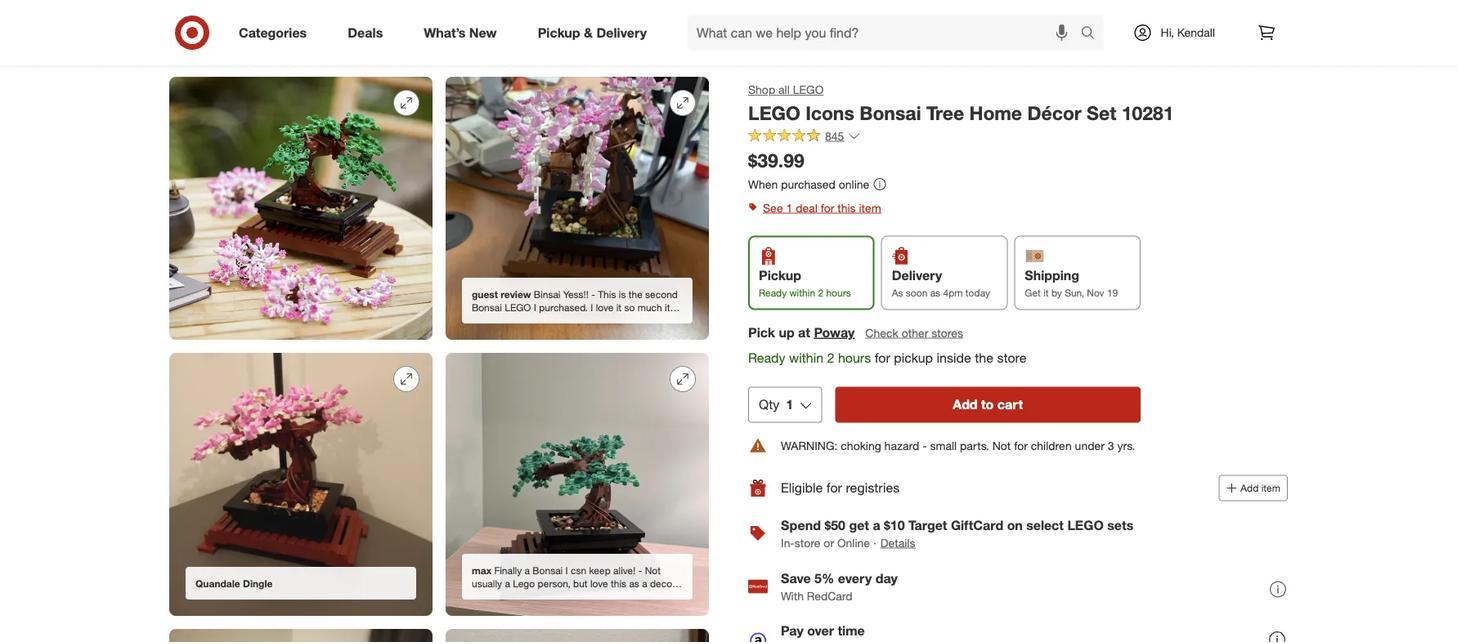 Task type: vqa. For each thing, say whether or not it's contained in the screenshot.
circle in the top of the page
no



Task type: describe. For each thing, give the bounding box(es) containing it.
check
[[866, 326, 899, 340]]

pick up at poway
[[749, 325, 855, 341]]

pickup ready within 2 hours
[[759, 268, 851, 299]]

pickup for ready
[[759, 268, 802, 284]]

shipping get it by sun, nov 19
[[1025, 268, 1119, 299]]

décor
[[1028, 101, 1082, 124]]

within inside pickup ready within 2 hours
[[790, 287, 816, 299]]

or
[[824, 536, 834, 550]]

$39.99
[[749, 149, 805, 172]]

it.
[[670, 591, 678, 604]]

0 vertical spatial lego
[[793, 83, 824, 97]]

add to cart
[[953, 397, 1023, 413]]

yrs.
[[1118, 439, 1136, 453]]

eligible for registries
[[781, 481, 900, 497]]

get
[[1025, 287, 1041, 299]]

under
[[1075, 439, 1105, 453]]

at
[[799, 325, 811, 341]]

19
[[1108, 287, 1119, 299]]

&
[[584, 25, 593, 41]]

photo from guest review, 10 of 16 image
[[446, 77, 709, 341]]

lego
[[513, 578, 535, 590]]

what's new link
[[410, 15, 518, 51]]

0 vertical spatial not
[[993, 439, 1011, 453]]

photo from quandale dingle, 11 of 16 image
[[169, 354, 433, 617]]

pickup & delivery link
[[524, 15, 668, 51]]

piece
[[472, 591, 496, 604]]

a inside the spend $50 get a $10 target giftcard on select lego sets in-store or online ∙ details
[[873, 518, 881, 534]]

other
[[902, 326, 929, 340]]

5%
[[815, 571, 835, 587]]

poway
[[814, 325, 855, 341]]

doing
[[643, 591, 667, 604]]

pay over time
[[781, 623, 865, 639]]

when
[[749, 177, 778, 192]]

deal
[[796, 201, 818, 215]]

see 1 deal for this item
[[763, 201, 882, 215]]

lego inside the spend $50 get a $10 target giftcard on select lego sets in-store or online ∙ details
[[1068, 518, 1104, 534]]

alive!
[[614, 565, 636, 577]]

add for add to cart
[[953, 397, 978, 413]]

categories
[[239, 25, 307, 41]]

1 horizontal spatial store
[[998, 350, 1027, 366]]

over
[[808, 623, 834, 639]]

ready within 2 hours for pickup inside the store
[[749, 350, 1027, 366]]

csn
[[571, 565, 587, 577]]

see
[[763, 201, 783, 215]]

i
[[566, 565, 568, 577]]

1 vertical spatial hours
[[838, 350, 871, 366]]

day
[[876, 571, 898, 587]]

cart
[[998, 397, 1023, 413]]

soon
[[906, 287, 928, 299]]

feel
[[537, 591, 553, 604]]

1 vertical spatial lego
[[749, 101, 801, 124]]

online
[[839, 177, 870, 192]]

stores
[[932, 326, 964, 340]]

what's new
[[424, 25, 497, 41]]

delivery inside delivery as soon as 4pm today
[[892, 268, 943, 284]]

online
[[838, 536, 870, 550]]

guest review
[[472, 289, 531, 301]]

children
[[1031, 439, 1072, 453]]

save
[[781, 571, 811, 587]]

poway button
[[814, 324, 855, 342]]

registries
[[846, 481, 900, 497]]

a up doing
[[642, 578, 648, 590]]

pickup & delivery
[[538, 25, 647, 41]]

as
[[892, 287, 904, 299]]

search button
[[1074, 15, 1113, 54]]

hi, kendall
[[1161, 25, 1216, 40]]

select
[[1027, 518, 1064, 534]]

lego icons bonsai tree home d&#233;cor set 10281, 7 of 16 image
[[169, 0, 433, 64]]

after
[[620, 591, 640, 604]]

kendall
[[1178, 25, 1216, 40]]

deals link
[[334, 15, 404, 51]]

sun,
[[1065, 287, 1085, 299]]

photo from bri, 13 of 16 image
[[169, 630, 433, 643]]

- inside finally a bonsai i csn keep alive! - not usually a lego person, but love this as a decor piece and you feel accomplished after doing it.
[[639, 565, 642, 577]]

2 within from the top
[[789, 350, 824, 366]]

pick
[[749, 325, 775, 341]]

new
[[469, 25, 497, 41]]

small
[[931, 439, 957, 453]]

giftcard
[[951, 518, 1004, 534]]

target
[[909, 518, 948, 534]]

lego icons bonsai tree home d&#233;cor set 10281, 9 of 16 image
[[169, 77, 433, 341]]

delivery as soon as 4pm today
[[892, 268, 991, 299]]

add to cart button
[[835, 387, 1141, 423]]

purchased
[[781, 177, 836, 192]]

ready inside pickup ready within 2 hours
[[759, 287, 787, 299]]

qty 1
[[759, 397, 794, 413]]



Task type: locate. For each thing, give the bounding box(es) containing it.
1 vertical spatial as
[[629, 578, 640, 590]]

0 vertical spatial delivery
[[597, 25, 647, 41]]

see 1 deal for this item link
[[749, 197, 1288, 220]]

nov
[[1087, 287, 1105, 299]]

bonsai left tree
[[860, 101, 922, 124]]

accomplished
[[555, 591, 617, 604]]

0 vertical spatial -
[[923, 439, 927, 453]]

shop all lego lego icons bonsai tree home décor set 10281
[[749, 83, 1174, 124]]

warning:
[[781, 439, 838, 453]]

not inside finally a bonsai i csn keep alive! - not usually a lego person, but love this as a decor piece and you feel accomplished after doing it.
[[645, 565, 661, 577]]

0 vertical spatial store
[[998, 350, 1027, 366]]

1 for see
[[787, 201, 793, 215]]

0 vertical spatial hours
[[827, 287, 851, 299]]

0 horizontal spatial store
[[795, 536, 821, 550]]

as inside finally a bonsai i csn keep alive! - not usually a lego person, but love this as a decor piece and you feel accomplished after doing it.
[[629, 578, 640, 590]]

decor
[[650, 578, 676, 590]]

within up pick up at poway
[[790, 287, 816, 299]]

pickup inside pickup ready within 2 hours
[[759, 268, 802, 284]]

1 horizontal spatial not
[[993, 439, 1011, 453]]

1 vertical spatial bonsai
[[533, 565, 563, 577]]

2 inside pickup ready within 2 hours
[[818, 287, 824, 299]]

ready
[[759, 287, 787, 299], [749, 350, 786, 366]]

categories link
[[225, 15, 327, 51]]

0 horizontal spatial bonsai
[[533, 565, 563, 577]]

pickup left &
[[538, 25, 580, 41]]

pickup for &
[[538, 25, 580, 41]]

pickup up up
[[759, 268, 802, 284]]

0 horizontal spatial item
[[859, 201, 882, 215]]

photo from max, 12 of 16 image
[[446, 354, 709, 617]]

lego icons bonsai tree home d&#233;cor set 10281, 8 of 16 image
[[446, 0, 709, 64]]

and
[[499, 591, 515, 604]]

for right eligible
[[827, 481, 843, 497]]

1 right see
[[787, 201, 793, 215]]

0 vertical spatial 2
[[818, 287, 824, 299]]

4pm
[[944, 287, 963, 299]]

inside
[[937, 350, 972, 366]]

0 vertical spatial add
[[953, 397, 978, 413]]

warning: choking hazard - small parts. not for children under 3 yrs.
[[781, 439, 1136, 453]]

1 vertical spatial 1
[[786, 397, 794, 413]]

ready down 'pick'
[[749, 350, 786, 366]]

lego right all
[[793, 83, 824, 97]]

for left children
[[1015, 439, 1028, 453]]

1 horizontal spatial bonsai
[[860, 101, 922, 124]]

to
[[982, 397, 994, 413]]

2 down poway button
[[828, 350, 835, 366]]

icons
[[806, 101, 855, 124]]

bonsai up person,
[[533, 565, 563, 577]]

not up the decor
[[645, 565, 661, 577]]

redcard
[[807, 590, 853, 604]]

max
[[472, 565, 492, 577]]

bonsai inside finally a bonsai i csn keep alive! - not usually a lego person, but love this as a decor piece and you feel accomplished after doing it.
[[533, 565, 563, 577]]

0 vertical spatial pickup
[[538, 25, 580, 41]]

up
[[779, 325, 795, 341]]

0 horizontal spatial pickup
[[538, 25, 580, 41]]

1 vertical spatial within
[[789, 350, 824, 366]]

bonsai inside shop all lego lego icons bonsai tree home décor set 10281
[[860, 101, 922, 124]]

1 vertical spatial 2
[[828, 350, 835, 366]]

this
[[838, 201, 856, 215], [611, 578, 627, 590]]

What can we help you find? suggestions appear below search field
[[687, 15, 1085, 51]]

- right alive!
[[639, 565, 642, 577]]

store right the
[[998, 350, 1027, 366]]

0 horizontal spatial not
[[645, 565, 661, 577]]

today
[[966, 287, 991, 299]]

1 vertical spatial pickup
[[759, 268, 802, 284]]

shop
[[749, 83, 776, 97]]

what's
[[424, 25, 466, 41]]

add item button
[[1219, 476, 1288, 502]]

845
[[825, 129, 845, 143]]

lego left sets
[[1068, 518, 1104, 534]]

store down spend
[[795, 536, 821, 550]]

usually
[[472, 578, 502, 590]]

1 vertical spatial item
[[1262, 483, 1281, 495]]

set
[[1087, 101, 1117, 124]]

1 vertical spatial -
[[639, 565, 642, 577]]

hi,
[[1161, 25, 1175, 40]]

as left 4pm
[[931, 287, 941, 299]]

as up after
[[629, 578, 640, 590]]

0 horizontal spatial as
[[629, 578, 640, 590]]

a up lego on the bottom left of page
[[525, 565, 530, 577]]

hours inside pickup ready within 2 hours
[[827, 287, 851, 299]]

finally
[[495, 565, 522, 577]]

1 vertical spatial this
[[611, 578, 627, 590]]

within down at
[[789, 350, 824, 366]]

it
[[1044, 287, 1049, 299]]

1 horizontal spatial pickup
[[759, 268, 802, 284]]

add item
[[1241, 483, 1281, 495]]

10281
[[1122, 101, 1174, 124]]

this down "online"
[[838, 201, 856, 215]]

a up '∙'
[[873, 518, 881, 534]]

hours down poway button
[[838, 350, 871, 366]]

0 horizontal spatial 2
[[818, 287, 824, 299]]

for down check
[[875, 350, 891, 366]]

1 for qty
[[786, 397, 794, 413]]

0 vertical spatial item
[[859, 201, 882, 215]]

this inside finally a bonsai i csn keep alive! - not usually a lego person, but love this as a decor piece and you feel accomplished after doing it.
[[611, 578, 627, 590]]

for right deal
[[821, 201, 835, 215]]

spend
[[781, 518, 821, 534]]

on
[[1008, 518, 1023, 534]]

3
[[1108, 439, 1115, 453]]

0 vertical spatial this
[[838, 201, 856, 215]]

bonsai
[[860, 101, 922, 124], [533, 565, 563, 577]]

0 horizontal spatial this
[[611, 578, 627, 590]]

guest
[[472, 289, 498, 301]]

1 horizontal spatial -
[[923, 439, 927, 453]]

this down alive!
[[611, 578, 627, 590]]

quandale
[[196, 578, 240, 590]]

0 horizontal spatial delivery
[[597, 25, 647, 41]]

0 vertical spatial as
[[931, 287, 941, 299]]

as inside delivery as soon as 4pm today
[[931, 287, 941, 299]]

item inside button
[[1262, 483, 1281, 495]]

1 vertical spatial ready
[[749, 350, 786, 366]]

hours
[[827, 287, 851, 299], [838, 350, 871, 366]]

lego
[[793, 83, 824, 97], [749, 101, 801, 124], [1068, 518, 1104, 534]]

shipping
[[1025, 268, 1080, 284]]

1 right qty
[[786, 397, 794, 413]]

you
[[518, 591, 534, 604]]

save 5% every day with redcard
[[781, 571, 898, 604]]

the
[[975, 350, 994, 366]]

- left small
[[923, 439, 927, 453]]

1 vertical spatial not
[[645, 565, 661, 577]]

in-
[[781, 536, 795, 550]]

delivery right &
[[597, 25, 647, 41]]

2
[[818, 287, 824, 299], [828, 350, 835, 366]]

check other stores
[[866, 326, 964, 340]]

1 within from the top
[[790, 287, 816, 299]]

0 vertical spatial bonsai
[[860, 101, 922, 124]]

pay
[[781, 623, 804, 639]]

pickup
[[894, 350, 933, 366]]

spend $50 get a $10 target giftcard on select lego sets in-store or online ∙ details
[[781, 518, 1134, 550]]

1 horizontal spatial 2
[[828, 350, 835, 366]]

0 horizontal spatial add
[[953, 397, 978, 413]]

review
[[501, 289, 531, 301]]

1 horizontal spatial as
[[931, 287, 941, 299]]

1 horizontal spatial delivery
[[892, 268, 943, 284]]

1 vertical spatial delivery
[[892, 268, 943, 284]]

0 vertical spatial ready
[[759, 287, 787, 299]]

details button
[[880, 535, 917, 553]]

1 horizontal spatial item
[[1262, 483, 1281, 495]]

2 up poway
[[818, 287, 824, 299]]

1 horizontal spatial this
[[838, 201, 856, 215]]

spend $50 get a $10 target giftcard on select lego sets link
[[781, 518, 1134, 534]]

add
[[953, 397, 978, 413], [1241, 483, 1259, 495]]

photo from claudia, 14 of 16 image
[[446, 630, 709, 643]]

1 horizontal spatial add
[[1241, 483, 1259, 495]]

a up and
[[505, 578, 510, 590]]

delivery up soon
[[892, 268, 943, 284]]

choking
[[841, 439, 882, 453]]

pickup
[[538, 25, 580, 41], [759, 268, 802, 284]]

1
[[787, 201, 793, 215], [786, 397, 794, 413]]

0 horizontal spatial -
[[639, 565, 642, 577]]

0 vertical spatial within
[[790, 287, 816, 299]]

for
[[821, 201, 835, 215], [875, 350, 891, 366], [1015, 439, 1028, 453], [827, 481, 843, 497]]

store inside the spend $50 get a $10 target giftcard on select lego sets in-store or online ∙ details
[[795, 536, 821, 550]]

$10
[[884, 518, 905, 534]]

keep
[[589, 565, 611, 577]]

0 vertical spatial 1
[[787, 201, 793, 215]]

qty
[[759, 397, 780, 413]]

2 vertical spatial lego
[[1068, 518, 1104, 534]]

not right parts.
[[993, 439, 1011, 453]]

ready up 'pick'
[[759, 287, 787, 299]]

2 1 from the top
[[786, 397, 794, 413]]

hazard
[[885, 439, 920, 453]]

every
[[838, 571, 872, 587]]

search
[[1074, 26, 1113, 42]]

eligible
[[781, 481, 823, 497]]

1 vertical spatial add
[[1241, 483, 1259, 495]]

1 1 from the top
[[787, 201, 793, 215]]

time
[[838, 623, 865, 639]]

deals
[[348, 25, 383, 41]]

check other stores button
[[865, 324, 964, 342]]

love
[[591, 578, 608, 590]]

hours up poway
[[827, 287, 851, 299]]

as
[[931, 287, 941, 299], [629, 578, 640, 590]]

add for add item
[[1241, 483, 1259, 495]]

lego down all
[[749, 101, 801, 124]]

1 vertical spatial store
[[795, 536, 821, 550]]

with
[[781, 590, 804, 604]]



